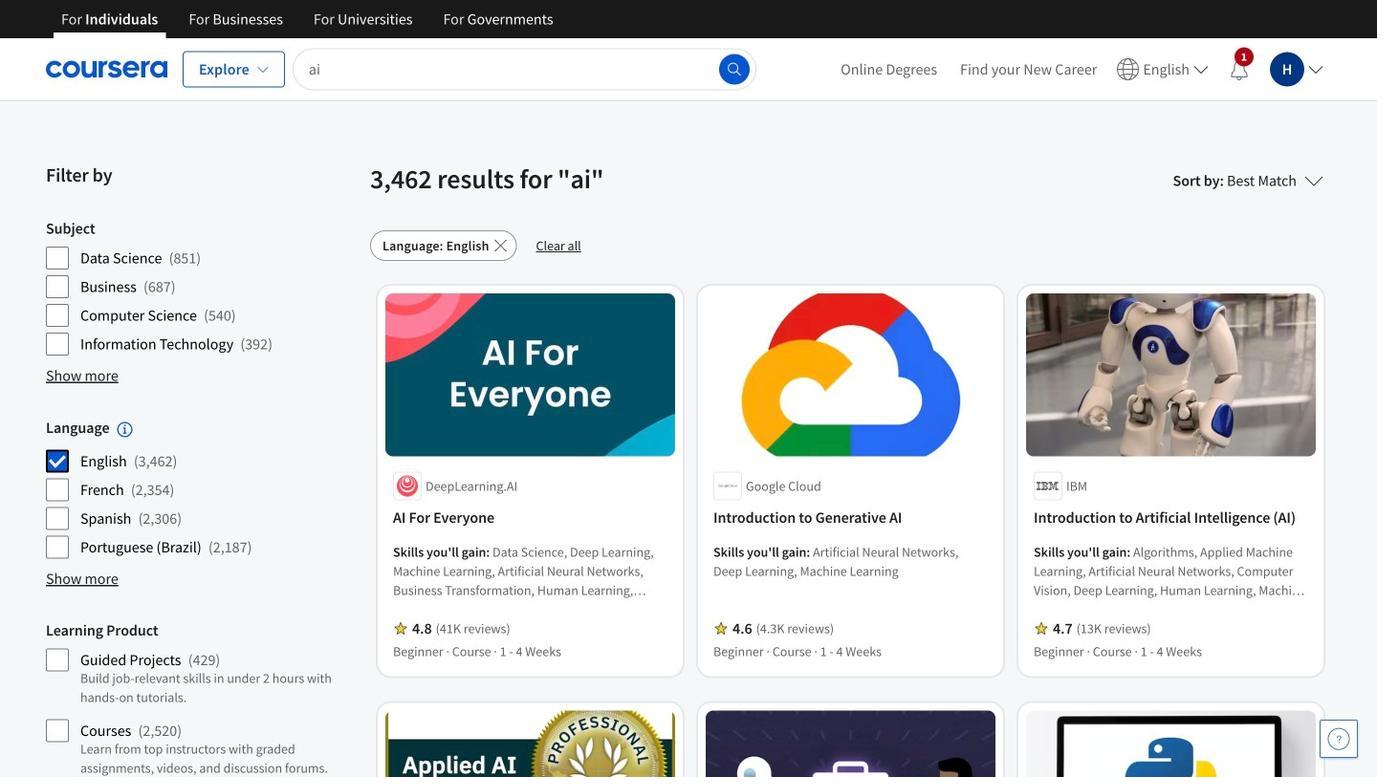 Task type: locate. For each thing, give the bounding box(es) containing it.
0 vertical spatial group
[[46, 219, 359, 357]]

None search field
[[293, 48, 756, 90]]

(4.8 stars) element
[[412, 619, 432, 638]]

menu
[[829, 38, 1331, 100]]

What do you want to learn? text field
[[293, 48, 756, 90]]

group
[[46, 219, 359, 357], [46, 418, 359, 560], [46, 621, 359, 777]]

(4.6 stars) element
[[733, 619, 752, 638]]

2 vertical spatial group
[[46, 621, 359, 777]]

1 vertical spatial group
[[46, 418, 359, 560]]

coursera image
[[46, 54, 167, 85]]

help center image
[[1327, 728, 1350, 751]]



Task type: describe. For each thing, give the bounding box(es) containing it.
(4.7 stars) element
[[1053, 619, 1073, 638]]

information about this filter group image
[[117, 422, 132, 437]]

2 group from the top
[[46, 418, 359, 560]]

3 group from the top
[[46, 621, 359, 777]]

banner navigation
[[46, 0, 569, 38]]

1 group from the top
[[46, 219, 359, 357]]



Task type: vqa. For each thing, say whether or not it's contained in the screenshot.
the rightmost Curves
no



